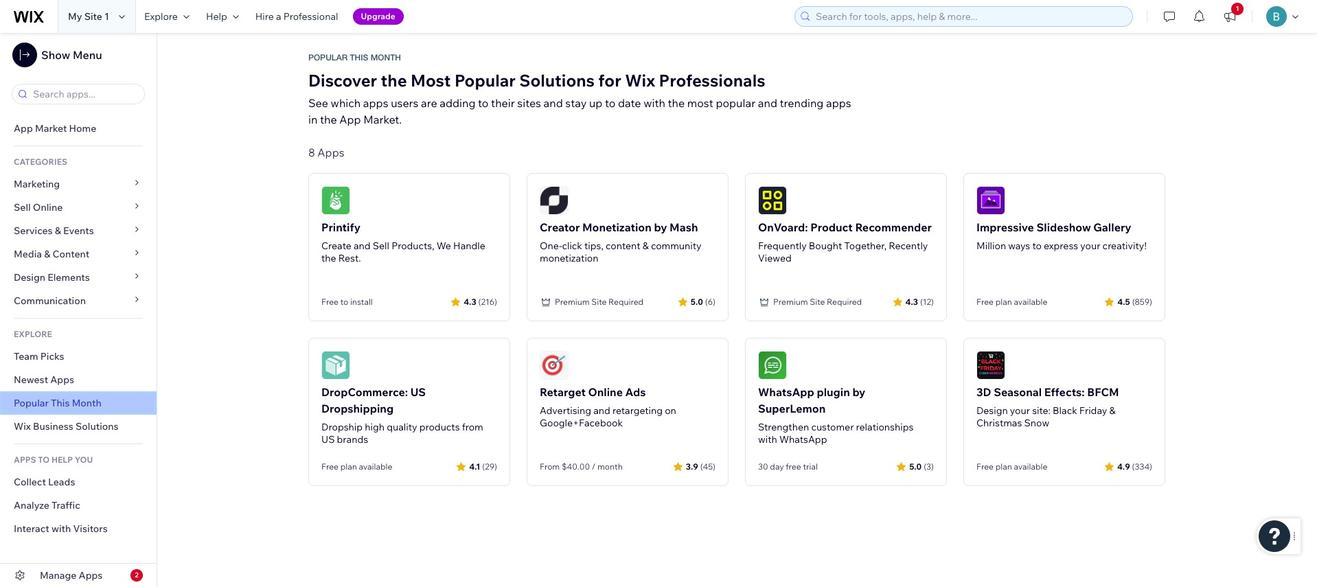 Task type: vqa. For each thing, say whether or not it's contained in the screenshot.


Task type: describe. For each thing, give the bounding box(es) containing it.
month inside sidebar element
[[72, 397, 102, 409]]

apps for 8 apps
[[318, 146, 345, 159]]

advertising
[[540, 405, 591, 417]]

sidebar element
[[0, 33, 157, 587]]

marketing
[[14, 178, 60, 190]]

design inside 3d seasonal effects: bfcm design your site: black friday & christmas snow
[[977, 405, 1008, 417]]

with inside the interact with visitors link
[[51, 523, 71, 535]]

content
[[606, 240, 641, 252]]

5.0 for 5.0 (3)
[[910, 461, 922, 472]]

monetization
[[540, 252, 599, 264]]

we
[[437, 240, 451, 252]]

marketing link
[[0, 172, 157, 196]]

premium site required for monetization
[[555, 297, 644, 307]]

free plan available for impressive
[[977, 297, 1048, 307]]

(334)
[[1132, 461, 1153, 472]]

show
[[41, 48, 70, 62]]

app inside see which apps users are adding to their sites and stay up to date with the most popular and trending apps in the app market.
[[340, 113, 361, 126]]

creator monetization by mash one-click tips, content & community monetization
[[540, 220, 702, 264]]

0 vertical spatial wix
[[625, 70, 655, 91]]

categories
[[14, 157, 67, 167]]

communication link
[[0, 289, 157, 313]]

available for 3d
[[1014, 462, 1048, 472]]

0 vertical spatial this
[[350, 53, 368, 63]]

discover
[[308, 70, 377, 91]]

4.3 (216)
[[464, 296, 497, 307]]

required for monetization
[[609, 297, 644, 307]]

1 inside button
[[1236, 4, 1240, 13]]

a
[[276, 10, 281, 23]]

30 day free trial
[[758, 462, 818, 472]]

4.5 (859)
[[1118, 296, 1153, 307]]

& left events
[[55, 225, 61, 237]]

sell inside the printify create and sell products, we handle the rest.
[[373, 240, 389, 252]]

strengthen
[[758, 421, 809, 433]]

apps for manage apps
[[79, 569, 103, 582]]

(45)
[[700, 461, 716, 472]]

effects:
[[1045, 385, 1085, 399]]

traffic
[[52, 499, 80, 512]]

available for impressive
[[1014, 297, 1048, 307]]

with inside whatsapp plugin by superlemon strengthen customer relationships with whatsapp
[[758, 433, 777, 446]]

see which apps users are adding to their sites and stay up to date with the most popular and trending apps in the app market.
[[308, 96, 852, 126]]

to left "their"
[[478, 96, 489, 110]]

google+facebook
[[540, 417, 623, 429]]

seasonal
[[994, 385, 1042, 399]]

media
[[14, 248, 42, 260]]

together,
[[845, 240, 887, 252]]

wix business solutions link
[[0, 415, 157, 438]]

services
[[14, 225, 53, 237]]

& right media
[[44, 248, 50, 260]]

viewed
[[758, 252, 792, 264]]

onvoard:
[[758, 220, 808, 234]]

adding
[[440, 96, 476, 110]]

4.3 for recommender
[[906, 296, 918, 307]]

solutions inside sidebar element
[[76, 420, 119, 433]]

products
[[419, 421, 460, 433]]

to
[[38, 455, 50, 465]]

the right 'in'
[[320, 113, 337, 126]]

from
[[540, 462, 560, 472]]

whatsapp plugin by superlemon strengthen customer relationships with whatsapp
[[758, 385, 914, 446]]

& inside the creator monetization by mash one-click tips, content & community monetization
[[643, 240, 649, 252]]

menu
[[73, 48, 102, 62]]

popular inside sidebar element
[[14, 397, 49, 409]]

/
[[592, 462, 596, 472]]

professional
[[283, 10, 338, 23]]

recently
[[889, 240, 928, 252]]

to right up
[[605, 96, 616, 110]]

slideshow
[[1037, 220, 1091, 234]]

home
[[69, 122, 96, 135]]

for
[[599, 70, 622, 91]]

black
[[1053, 405, 1078, 417]]

app inside sidebar element
[[14, 122, 33, 135]]

help
[[206, 10, 227, 23]]

retarget online ads logo image
[[540, 351, 569, 380]]

and left stay
[[544, 96, 563, 110]]

one-
[[540, 240, 562, 252]]

million
[[977, 240, 1006, 252]]

3.9 (45)
[[686, 461, 716, 472]]

8
[[308, 146, 315, 159]]

online for sell
[[33, 201, 63, 214]]

app market home link
[[0, 117, 157, 140]]

users
[[391, 96, 419, 110]]

dropshipping
[[321, 402, 394, 416]]

customer
[[812, 421, 854, 433]]

monetization
[[582, 220, 652, 234]]

and inside retarget online ads advertising and retargeting on google+facebook
[[594, 405, 611, 417]]

visitors
[[73, 523, 108, 535]]

team picks
[[14, 350, 64, 363]]

design elements
[[14, 271, 90, 284]]

free for impressive
[[977, 297, 994, 307]]

creator
[[540, 220, 580, 234]]

impressive slideshow gallery million ways to express your creativity!
[[977, 220, 1147, 252]]

communication
[[14, 295, 88, 307]]

5.0 (3)
[[910, 461, 934, 472]]

and inside the printify create and sell products, we handle the rest.
[[354, 240, 371, 252]]

0 vertical spatial popular
[[308, 53, 348, 63]]

trial
[[803, 462, 818, 472]]

apps to help you
[[14, 455, 93, 465]]

the left most
[[668, 96, 685, 110]]

to left install
[[340, 297, 348, 307]]

sell online link
[[0, 196, 157, 219]]

by for monetization
[[654, 220, 667, 234]]

manage
[[40, 569, 77, 582]]

free for printify
[[321, 297, 339, 307]]

available down brands
[[359, 462, 392, 472]]

Search for tools, apps, help & more... field
[[812, 7, 1129, 26]]

from $40.00 / month
[[540, 462, 623, 472]]

app market home
[[14, 122, 96, 135]]

newest apps link
[[0, 368, 157, 392]]

free down brands
[[321, 462, 339, 472]]

plan down brands
[[340, 462, 357, 472]]

creator monetization by mash logo image
[[540, 186, 569, 215]]

frequently
[[758, 240, 807, 252]]

leads
[[48, 476, 75, 488]]

site:
[[1033, 405, 1051, 417]]

show menu
[[41, 48, 102, 62]]

printify
[[321, 220, 361, 234]]

my
[[68, 10, 82, 23]]

month
[[598, 462, 623, 472]]

product
[[811, 220, 853, 234]]

3d seasonal effects: bfcm logo image
[[977, 351, 1006, 380]]

hire a professional
[[255, 10, 338, 23]]

and right the popular
[[758, 96, 778, 110]]

4.3 for and
[[464, 296, 476, 307]]

1 horizontal spatial solutions
[[519, 70, 595, 91]]

dropcommerce:
[[321, 385, 408, 399]]

(216)
[[478, 296, 497, 307]]

upgrade
[[361, 11, 396, 21]]

4.9 (334)
[[1118, 461, 1153, 472]]

wix inside sidebar element
[[14, 420, 31, 433]]

popular
[[716, 96, 756, 110]]

market
[[35, 122, 67, 135]]

apps for newest apps
[[50, 374, 74, 386]]

content
[[53, 248, 90, 260]]

(859)
[[1132, 296, 1153, 307]]

your inside 3d seasonal effects: bfcm design your site: black friday & christmas snow
[[1010, 405, 1030, 417]]



Task type: locate. For each thing, give the bounding box(es) containing it.
online inside retarget online ads advertising and retargeting on google+facebook
[[588, 385, 623, 399]]

site down monetization
[[592, 297, 607, 307]]

0 horizontal spatial 5.0
[[691, 296, 703, 307]]

1 horizontal spatial with
[[644, 96, 666, 110]]

1 vertical spatial 5.0
[[910, 461, 922, 472]]

collect leads
[[14, 476, 75, 488]]

interact
[[14, 523, 49, 535]]

sell left products,
[[373, 240, 389, 252]]

0 horizontal spatial site
[[84, 10, 102, 23]]

ways
[[1009, 240, 1031, 252]]

4.1 (29)
[[469, 461, 497, 472]]

us up "quality"
[[411, 385, 426, 399]]

with
[[644, 96, 666, 110], [758, 433, 777, 446], [51, 523, 71, 535]]

&
[[55, 225, 61, 237], [643, 240, 649, 252], [44, 248, 50, 260], [1110, 405, 1116, 417]]

1 vertical spatial popular this month
[[14, 397, 102, 409]]

professionals
[[659, 70, 766, 91]]

0 vertical spatial popular this month
[[308, 53, 401, 63]]

whatsapp up 'trial'
[[780, 433, 827, 446]]

plugin
[[817, 385, 850, 399]]

5.0 (6)
[[691, 296, 716, 307]]

to right ways
[[1033, 240, 1042, 252]]

hire
[[255, 10, 274, 23]]

Search apps... field
[[29, 84, 140, 104]]

by right plugin at the bottom right
[[853, 385, 866, 399]]

explore
[[144, 10, 178, 23]]

0 horizontal spatial required
[[609, 297, 644, 307]]

5.0 left (6)
[[691, 296, 703, 307]]

1 horizontal spatial this
[[350, 53, 368, 63]]

impressive
[[977, 220, 1034, 234]]

premium site required for product
[[773, 297, 862, 307]]

1 horizontal spatial 5.0
[[910, 461, 922, 472]]

discover the most popular solutions for wix professionals
[[308, 70, 766, 91]]

1 horizontal spatial premium site required
[[773, 297, 862, 307]]

market.
[[364, 113, 402, 126]]

0 vertical spatial solutions
[[519, 70, 595, 91]]

plan down million
[[996, 297, 1012, 307]]

3.9
[[686, 461, 698, 472]]

0 vertical spatial by
[[654, 220, 667, 234]]

site for creator monetization by mash
[[592, 297, 607, 307]]

interact with visitors link
[[0, 517, 157, 541]]

date
[[618, 96, 641, 110]]

free to install
[[321, 297, 373, 307]]

1 vertical spatial us
[[321, 433, 335, 446]]

premium down viewed
[[773, 297, 808, 307]]

0 vertical spatial apps
[[318, 146, 345, 159]]

high
[[365, 421, 385, 433]]

1 horizontal spatial month
[[371, 53, 401, 63]]

5.0 left (3)
[[910, 461, 922, 472]]

1 horizontal spatial 4.3
[[906, 296, 918, 307]]

3d seasonal effects: bfcm design your site: black friday & christmas snow
[[977, 385, 1119, 429]]

0 vertical spatial online
[[33, 201, 63, 214]]

solutions down popular this month link
[[76, 420, 119, 433]]

popular this month up business
[[14, 397, 102, 409]]

1 premium from the left
[[555, 297, 590, 307]]

handle
[[453, 240, 486, 252]]

superlemon
[[758, 402, 826, 416]]

2 horizontal spatial apps
[[318, 146, 345, 159]]

0 horizontal spatial your
[[1010, 405, 1030, 417]]

0 vertical spatial with
[[644, 96, 666, 110]]

0 horizontal spatial apps
[[50, 374, 74, 386]]

1 horizontal spatial us
[[411, 385, 426, 399]]

media & content
[[14, 248, 90, 260]]

4.3 left (216)
[[464, 296, 476, 307]]

stay
[[566, 96, 587, 110]]

0 vertical spatial your
[[1081, 240, 1101, 252]]

2 vertical spatial with
[[51, 523, 71, 535]]

2 horizontal spatial popular
[[455, 70, 516, 91]]

newest
[[14, 374, 48, 386]]

2 premium from the left
[[773, 297, 808, 307]]

impressive slideshow gallery logo image
[[977, 186, 1006, 215]]

2 required from the left
[[827, 297, 862, 307]]

0 horizontal spatial by
[[654, 220, 667, 234]]

premium for creator
[[555, 297, 590, 307]]

(12)
[[920, 296, 934, 307]]

popular up "their"
[[455, 70, 516, 91]]

install
[[350, 297, 373, 307]]

snow
[[1025, 417, 1050, 429]]

1 horizontal spatial required
[[827, 297, 862, 307]]

online left ads
[[588, 385, 623, 399]]

upgrade button
[[353, 8, 404, 25]]

1 horizontal spatial design
[[977, 405, 1008, 417]]

0 vertical spatial 5.0
[[691, 296, 703, 307]]

site for onvoard: product recommender
[[810, 297, 825, 307]]

online up services & events
[[33, 201, 63, 214]]

collect leads link
[[0, 471, 157, 494]]

available down ways
[[1014, 297, 1048, 307]]

quality
[[387, 421, 417, 433]]

1 vertical spatial wix
[[14, 420, 31, 433]]

by for plugin
[[853, 385, 866, 399]]

to inside impressive slideshow gallery million ways to express your creativity!
[[1033, 240, 1042, 252]]

1 horizontal spatial by
[[853, 385, 866, 399]]

0 vertical spatial whatsapp
[[758, 385, 815, 399]]

whatsapp up superlemon
[[758, 385, 815, 399]]

2 horizontal spatial site
[[810, 297, 825, 307]]

month up "wix business solutions" link
[[72, 397, 102, 409]]

free plan available down christmas
[[977, 462, 1048, 472]]

free plan available down brands
[[321, 462, 392, 472]]

app down which
[[340, 113, 361, 126]]

apps right trending on the top right of page
[[826, 96, 852, 110]]

team picks link
[[0, 345, 157, 368]]

2 apps from the left
[[826, 96, 852, 110]]

1 vertical spatial with
[[758, 433, 777, 446]]

(29)
[[482, 461, 497, 472]]

free left install
[[321, 297, 339, 307]]

$40.00
[[562, 462, 590, 472]]

gallery
[[1094, 220, 1132, 234]]

premium for onvoard:
[[773, 297, 808, 307]]

4.1
[[469, 461, 480, 472]]

2 4.3 from the left
[[906, 296, 918, 307]]

1 horizontal spatial premium
[[773, 297, 808, 307]]

retarget online ads advertising and retargeting on google+facebook
[[540, 385, 677, 429]]

the inside the printify create and sell products, we handle the rest.
[[321, 252, 336, 264]]

free plan available for 3d
[[977, 462, 1048, 472]]

0 horizontal spatial online
[[33, 201, 63, 214]]

required down content
[[609, 297, 644, 307]]

month down the upgrade button
[[371, 53, 401, 63]]

this up 'wix business solutions'
[[51, 397, 70, 409]]

with inside see which apps users are adding to their sites and stay up to date with the most popular and trending apps in the app market.
[[644, 96, 666, 110]]

0 horizontal spatial us
[[321, 433, 335, 446]]

from
[[462, 421, 483, 433]]

christmas
[[977, 417, 1022, 429]]

(6)
[[705, 296, 716, 307]]

and right create
[[354, 240, 371, 252]]

show menu button
[[12, 43, 102, 67]]

1 vertical spatial online
[[588, 385, 623, 399]]

design down 3d
[[977, 405, 1008, 417]]

bought
[[809, 240, 842, 252]]

& right content
[[643, 240, 649, 252]]

free
[[786, 462, 801, 472]]

month
[[371, 53, 401, 63], [72, 397, 102, 409]]

wix left business
[[14, 420, 31, 433]]

analyze traffic
[[14, 499, 80, 512]]

popular
[[308, 53, 348, 63], [455, 70, 516, 91], [14, 397, 49, 409]]

5.0 for 5.0 (6)
[[691, 296, 703, 307]]

dropcommerce: us dropshipping logo image
[[321, 351, 350, 380]]

services & events link
[[0, 219, 157, 242]]

2 vertical spatial popular
[[14, 397, 49, 409]]

most
[[687, 96, 714, 110]]

recommender
[[855, 220, 932, 234]]

help button
[[198, 0, 247, 33]]

1 horizontal spatial popular this month
[[308, 53, 401, 63]]

site right my
[[84, 10, 102, 23]]

1 apps from the left
[[363, 96, 388, 110]]

4.3 left the (12)
[[906, 296, 918, 307]]

required
[[609, 297, 644, 307], [827, 297, 862, 307]]

dropship
[[321, 421, 363, 433]]

1 vertical spatial this
[[51, 397, 70, 409]]

0 horizontal spatial sell
[[14, 201, 31, 214]]

required down bought
[[827, 297, 862, 307]]

0 horizontal spatial with
[[51, 523, 71, 535]]

retargeting
[[613, 405, 663, 417]]

apps
[[363, 96, 388, 110], [826, 96, 852, 110]]

premium site required
[[555, 297, 644, 307], [773, 297, 862, 307]]

explore
[[14, 329, 52, 339]]

1 horizontal spatial apps
[[79, 569, 103, 582]]

sell
[[14, 201, 31, 214], [373, 240, 389, 252]]

0 vertical spatial us
[[411, 385, 426, 399]]

wix up date
[[625, 70, 655, 91]]

your
[[1081, 240, 1101, 252], [1010, 405, 1030, 417]]

0 horizontal spatial 1
[[104, 10, 109, 23]]

onvoard: product recommender frequently bought together, recently viewed
[[758, 220, 932, 264]]

0 horizontal spatial popular
[[14, 397, 49, 409]]

available down "snow"
[[1014, 462, 1048, 472]]

0 horizontal spatial this
[[51, 397, 70, 409]]

0 vertical spatial sell
[[14, 201, 31, 214]]

apps down picks
[[50, 374, 74, 386]]

0 horizontal spatial premium site required
[[555, 297, 644, 307]]

solutions
[[519, 70, 595, 91], [76, 420, 119, 433]]

0 vertical spatial month
[[371, 53, 401, 63]]

your down gallery
[[1081, 240, 1101, 252]]

apps right 8
[[318, 146, 345, 159]]

plan for 3d
[[996, 462, 1012, 472]]

1 vertical spatial month
[[72, 397, 102, 409]]

popular this month inside sidebar element
[[14, 397, 102, 409]]

0 horizontal spatial design
[[14, 271, 45, 284]]

team
[[14, 350, 38, 363]]

to
[[478, 96, 489, 110], [605, 96, 616, 110], [1033, 240, 1042, 252], [340, 297, 348, 307]]

this up discover
[[350, 53, 368, 63]]

design inside design elements link
[[14, 271, 45, 284]]

0 horizontal spatial solutions
[[76, 420, 119, 433]]

1 horizontal spatial app
[[340, 113, 361, 126]]

1 vertical spatial whatsapp
[[780, 433, 827, 446]]

free down million
[[977, 297, 994, 307]]

the left rest.
[[321, 252, 336, 264]]

design down media
[[14, 271, 45, 284]]

0 horizontal spatial wix
[[14, 420, 31, 433]]

0 horizontal spatial premium
[[555, 297, 590, 307]]

2 vertical spatial apps
[[79, 569, 103, 582]]

popular this month up discover
[[308, 53, 401, 63]]

with right date
[[644, 96, 666, 110]]

0 horizontal spatial 4.3
[[464, 296, 476, 307]]

with up 30
[[758, 433, 777, 446]]

1 vertical spatial popular
[[455, 70, 516, 91]]

solutions up stay
[[519, 70, 595, 91]]

1 required from the left
[[609, 297, 644, 307]]

1 horizontal spatial popular
[[308, 53, 348, 63]]

0 horizontal spatial month
[[72, 397, 102, 409]]

apps up market.
[[363, 96, 388, 110]]

services & events
[[14, 225, 94, 237]]

1 vertical spatial design
[[977, 405, 1008, 417]]

1 horizontal spatial apps
[[826, 96, 852, 110]]

premium site required down bought
[[773, 297, 862, 307]]

online for retarget
[[588, 385, 623, 399]]

by left mash
[[654, 220, 667, 234]]

1 horizontal spatial wix
[[625, 70, 655, 91]]

with down traffic
[[51, 523, 71, 535]]

& right friday
[[1110, 405, 1116, 417]]

apps right manage on the bottom of page
[[79, 569, 103, 582]]

see
[[308, 96, 328, 110]]

1 vertical spatial by
[[853, 385, 866, 399]]

wix business solutions
[[14, 420, 119, 433]]

express
[[1044, 240, 1079, 252]]

1 vertical spatial your
[[1010, 405, 1030, 417]]

ads
[[625, 385, 646, 399]]

this
[[350, 53, 368, 63], [51, 397, 70, 409]]

1 horizontal spatial site
[[592, 297, 607, 307]]

1 horizontal spatial 1
[[1236, 4, 1240, 13]]

sell inside sidebar element
[[14, 201, 31, 214]]

1 4.3 from the left
[[464, 296, 476, 307]]

premium down monetization
[[555, 297, 590, 307]]

0 horizontal spatial apps
[[363, 96, 388, 110]]

help
[[51, 455, 73, 465]]

plan for impressive
[[996, 297, 1012, 307]]

3d
[[977, 385, 992, 399]]

required for product
[[827, 297, 862, 307]]

free down christmas
[[977, 462, 994, 472]]

sell up services
[[14, 201, 31, 214]]

1 horizontal spatial sell
[[373, 240, 389, 252]]

1 vertical spatial sell
[[373, 240, 389, 252]]

free plan available down ways
[[977, 297, 1048, 307]]

free for 3d
[[977, 462, 994, 472]]

the up 'users'
[[381, 70, 407, 91]]

0 vertical spatial design
[[14, 271, 45, 284]]

us left brands
[[321, 433, 335, 446]]

bfcm
[[1088, 385, 1119, 399]]

2 horizontal spatial with
[[758, 433, 777, 446]]

1 premium site required from the left
[[555, 297, 644, 307]]

site down bought
[[810, 297, 825, 307]]

events
[[63, 225, 94, 237]]

your down seasonal
[[1010, 405, 1030, 417]]

design elements link
[[0, 266, 157, 289]]

& inside 3d seasonal effects: bfcm design your site: black friday & christmas snow
[[1110, 405, 1116, 417]]

4.9
[[1118, 461, 1130, 472]]

8 apps
[[308, 146, 345, 159]]

by inside the creator monetization by mash one-click tips, content & community monetization
[[654, 220, 667, 234]]

plan down christmas
[[996, 462, 1012, 472]]

printify logo image
[[321, 186, 350, 215]]

1 horizontal spatial online
[[588, 385, 623, 399]]

and left retargeting
[[594, 405, 611, 417]]

media & content link
[[0, 242, 157, 266]]

whatsapp plugin by  superlemon logo image
[[758, 351, 787, 380]]

1 horizontal spatial your
[[1081, 240, 1101, 252]]

up
[[589, 96, 603, 110]]

their
[[491, 96, 515, 110]]

4.3
[[464, 296, 476, 307], [906, 296, 918, 307]]

online inside sidebar element
[[33, 201, 63, 214]]

trending
[[780, 96, 824, 110]]

2
[[135, 571, 139, 580]]

app left market
[[14, 122, 33, 135]]

onvoard: product recommender logo image
[[758, 186, 787, 215]]

plan
[[996, 297, 1012, 307], [340, 462, 357, 472], [996, 462, 1012, 472]]

this inside sidebar element
[[51, 397, 70, 409]]

popular up discover
[[308, 53, 348, 63]]

by inside whatsapp plugin by superlemon strengthen customer relationships with whatsapp
[[853, 385, 866, 399]]

0 horizontal spatial popular this month
[[14, 397, 102, 409]]

popular down newest
[[14, 397, 49, 409]]

2 premium site required from the left
[[773, 297, 862, 307]]

your inside impressive slideshow gallery million ways to express your creativity!
[[1081, 240, 1101, 252]]

1 vertical spatial solutions
[[76, 420, 119, 433]]

1 vertical spatial apps
[[50, 374, 74, 386]]

0 horizontal spatial app
[[14, 122, 33, 135]]

premium site required down monetization
[[555, 297, 644, 307]]



